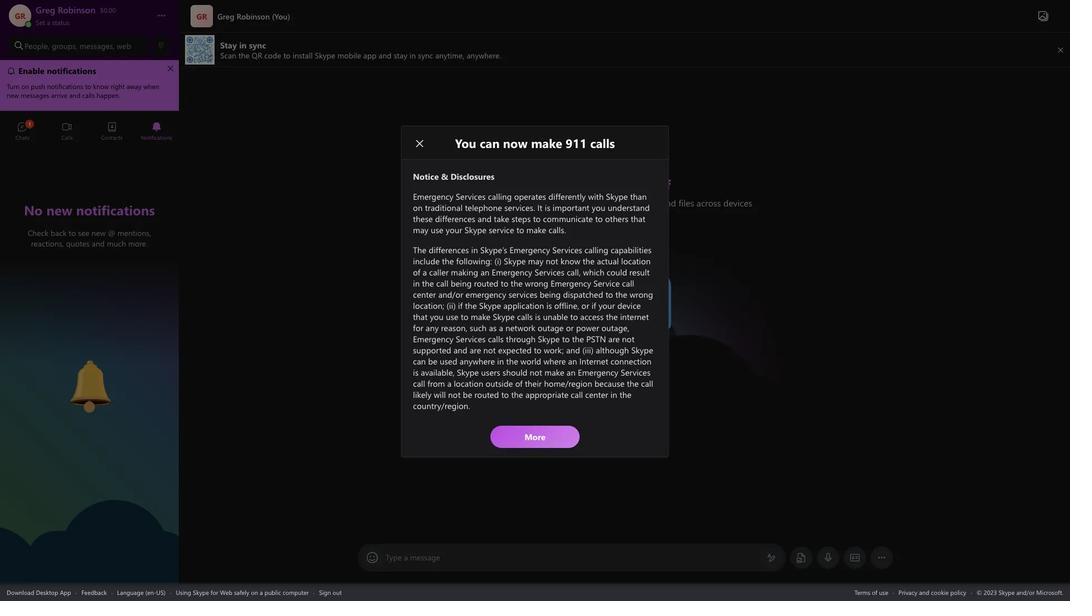 Task type: locate. For each thing, give the bounding box(es) containing it.
desktop
[[36, 589, 58, 597]]

a inside "button"
[[47, 18, 50, 27]]

1 vertical spatial a
[[404, 553, 408, 563]]

set
[[36, 18, 45, 27]]

a right set
[[47, 18, 50, 27]]

a right the "on"
[[260, 589, 263, 597]]

messages,
[[80, 40, 115, 51]]

a right type
[[404, 553, 408, 563]]

set a status button
[[36, 16, 146, 27]]

cookie
[[931, 589, 949, 597]]

0 horizontal spatial a
[[47, 18, 50, 27]]

1 horizontal spatial a
[[260, 589, 263, 597]]

public
[[265, 589, 281, 597]]

policy
[[950, 589, 966, 597]]

computer
[[283, 589, 309, 597]]

bell
[[56, 356, 70, 368]]

privacy
[[899, 589, 917, 597]]

0 vertical spatial a
[[47, 18, 50, 27]]

groups,
[[52, 40, 77, 51]]

set a status
[[36, 18, 69, 27]]

message
[[410, 553, 440, 563]]

on
[[251, 589, 258, 597]]

tab list
[[0, 117, 179, 148]]

people, groups, messages, web
[[25, 40, 131, 51]]

a for message
[[404, 553, 408, 563]]

sign out
[[319, 589, 342, 597]]

language
[[117, 589, 144, 597]]

and
[[919, 589, 929, 597]]

feedback link
[[81, 589, 107, 597]]

a
[[47, 18, 50, 27], [404, 553, 408, 563], [260, 589, 263, 597]]

us)
[[156, 589, 166, 597]]

2 horizontal spatial a
[[404, 553, 408, 563]]



Task type: describe. For each thing, give the bounding box(es) containing it.
skype
[[193, 589, 209, 597]]

download
[[7, 589, 34, 597]]

status
[[52, 18, 69, 27]]

a for status
[[47, 18, 50, 27]]

use
[[879, 589, 888, 597]]

type
[[386, 553, 402, 563]]

Type a message text field
[[386, 553, 758, 564]]

type a message
[[386, 553, 440, 563]]

app
[[60, 589, 71, 597]]

web
[[220, 589, 232, 597]]

sign
[[319, 589, 331, 597]]

feedback
[[81, 589, 107, 597]]

language (en-us)
[[117, 589, 166, 597]]

terms of use link
[[855, 589, 888, 597]]

terms of use
[[855, 589, 888, 597]]

using skype for web safely on a public computer link
[[176, 589, 309, 597]]

people,
[[25, 40, 50, 51]]

privacy and cookie policy link
[[899, 589, 966, 597]]

(en-
[[145, 589, 156, 597]]

download desktop app link
[[7, 589, 71, 597]]

people, groups, messages, web button
[[9, 36, 148, 56]]

terms
[[855, 589, 870, 597]]

for
[[211, 589, 218, 597]]

download desktop app
[[7, 589, 71, 597]]

out
[[333, 589, 342, 597]]

2 vertical spatial a
[[260, 589, 263, 597]]

sign out link
[[319, 589, 342, 597]]

privacy and cookie policy
[[899, 589, 966, 597]]

using skype for web safely on a public computer
[[176, 589, 309, 597]]

safely
[[234, 589, 249, 597]]

language (en-us) link
[[117, 589, 166, 597]]

using
[[176, 589, 191, 597]]

web
[[117, 40, 131, 51]]

of
[[872, 589, 877, 597]]



Task type: vqa. For each thing, say whether or not it's contained in the screenshot.
middle the in
no



